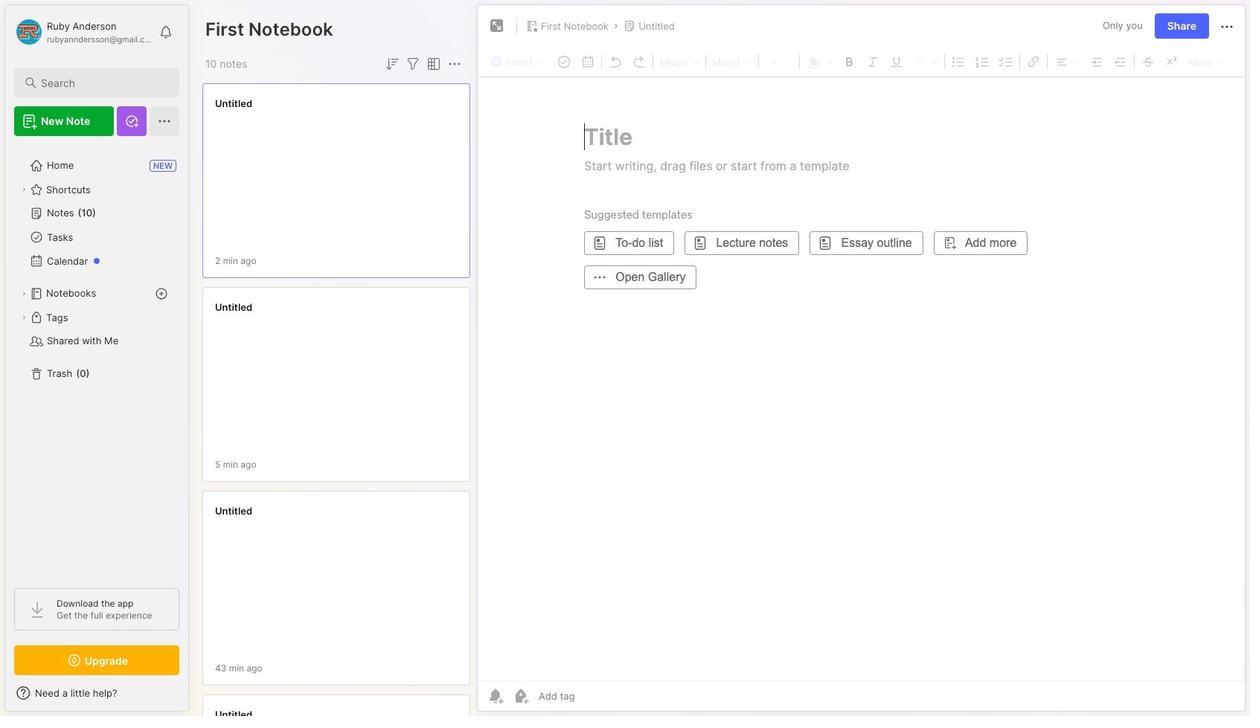 Task type: describe. For each thing, give the bounding box(es) containing it.
Font size field
[[761, 52, 798, 71]]

more image
[[1185, 52, 1229, 71]]

font color image
[[802, 51, 838, 71]]

Insert field
[[487, 52, 553, 71]]

1 horizontal spatial more actions field
[[1219, 17, 1237, 36]]

Sort options field
[[383, 55, 401, 73]]

Search text field
[[41, 76, 166, 90]]

Font family field
[[708, 52, 757, 71]]

note window element
[[477, 4, 1246, 716]]

expand note image
[[488, 17, 506, 35]]

add filters image
[[404, 55, 422, 73]]

Note Editor text field
[[478, 77, 1246, 681]]

expand tags image
[[19, 313, 28, 322]]

1 vertical spatial more actions field
[[446, 55, 464, 73]]

none search field inside main element
[[41, 74, 166, 92]]

heading level image
[[655, 52, 704, 71]]



Task type: vqa. For each thing, say whether or not it's contained in the screenshot.
2nd tab list from the top
no



Task type: locate. For each thing, give the bounding box(es) containing it.
font family image
[[708, 52, 757, 71]]

more actions image
[[1219, 18, 1237, 36]]

main element
[[0, 0, 194, 717]]

0 horizontal spatial more actions field
[[446, 55, 464, 73]]

add a reminder image
[[487, 688, 505, 706]]

add tag image
[[512, 688, 530, 706]]

font size image
[[761, 52, 798, 71]]

more actions image
[[446, 55, 464, 73]]

Highlight field
[[909, 51, 943, 71]]

Add tag field
[[538, 690, 650, 704]]

tree inside main element
[[5, 145, 188, 575]]

alignment image
[[1050, 51, 1086, 71]]

WHAT'S NEW field
[[5, 682, 188, 706]]

highlight image
[[909, 51, 943, 71]]

More actions field
[[1219, 17, 1237, 36], [446, 55, 464, 73]]

Account field
[[14, 17, 152, 47]]

Font color field
[[802, 51, 838, 71]]

expand notebooks image
[[19, 290, 28, 299]]

more actions field right view options field
[[446, 55, 464, 73]]

Alignment field
[[1050, 51, 1086, 71]]

0 vertical spatial more actions field
[[1219, 17, 1237, 36]]

Heading level field
[[655, 52, 704, 71]]

click to collapse image
[[188, 689, 199, 707]]

View options field
[[422, 55, 443, 73]]

Add filters field
[[404, 55, 422, 73]]

more actions field up 'more' field
[[1219, 17, 1237, 36]]

insert image
[[487, 52, 553, 71]]

More field
[[1185, 52, 1229, 71]]

tree
[[5, 145, 188, 575]]

None search field
[[41, 74, 166, 92]]



